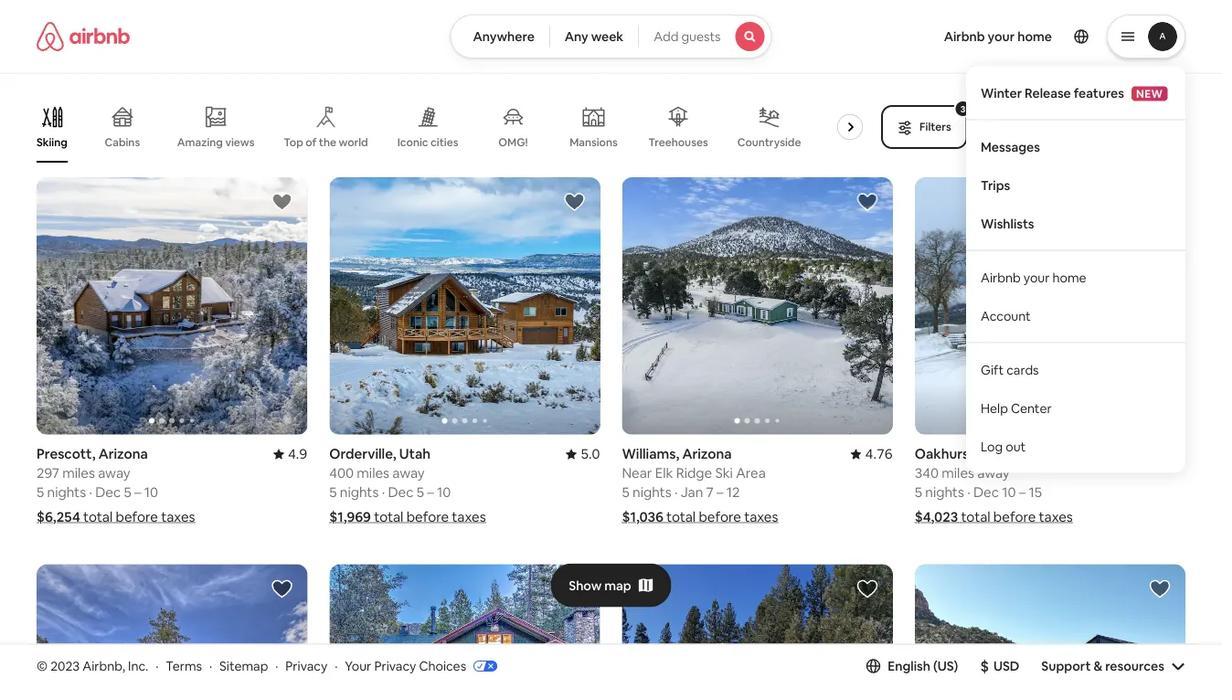 Task type: vqa. For each thing, say whether or not it's contained in the screenshot.
quiet in We had a guest party of 8, varying from ages 15 to 45.  While we did various outdoor activities throughout our stay, we returned home in the evening to enjoy a home-cooked meal with an incredible view of the mountains and lake. Afterwards we played games (provided by the owners), roasted s'mores, and watched movies in the main living area.  Everyone had the opportunity to enjoy family time together, but also could step away into their own space for quiet time. The kitchen was well equipped and offered many cooking basics, such as, flour, sugar, salt, etc. Each bathroom provided many "extras" as well, including soaps, lotions, and beauty necessities like makeup remover pads and qtips. The home was beautifully decorated, cozy, and provided that "home away from home" feeling.  It was immediately comfortable and perfect for our family. The owners and property management were gracious hosts, incredibly pleasant, and easy to work with.
no



Task type: describe. For each thing, give the bounding box(es) containing it.
1 5 from the left
[[37, 484, 44, 501]]

10 inside oakhurst, california 340 miles away 5 nights · dec 10 – 15 $4,023 total before taxes
[[1002, 484, 1016, 501]]

· inside oakhurst, california 340 miles away 5 nights · dec 10 – 15 $4,023 total before taxes
[[968, 484, 971, 501]]

$ usd
[[981, 657, 1020, 676]]

0 vertical spatial airbnb your home
[[944, 28, 1052, 45]]

out
[[1006, 439, 1026, 455]]

· left "your"
[[335, 658, 338, 674]]

add to wishlist: hurricane, arizona image
[[1149, 578, 1171, 600]]

orderville,
[[329, 445, 397, 463]]

1 vertical spatial airbnb your home link
[[966, 258, 1186, 297]]

airbnb for bottom airbnb your home link
[[981, 269, 1021, 286]]

$4,023
[[915, 508, 958, 526]]

support
[[1042, 658, 1091, 675]]

help
[[981, 400, 1008, 417]]

297
[[37, 464, 59, 482]]

prescott, arizona 297 miles away 5 nights · dec 5 – 10 $6,254 total before taxes
[[37, 445, 195, 526]]

filters
[[920, 120, 952, 134]]

4.9
[[288, 445, 307, 463]]

add guests button
[[638, 15, 772, 59]]

&
[[1094, 658, 1103, 675]]

usd
[[994, 658, 1020, 675]]

total for prescott, arizona 297 miles away 5 nights · dec 5 – 10 $6,254 total before taxes
[[83, 508, 113, 526]]

$1,969
[[329, 508, 371, 526]]

· right inc.
[[156, 658, 159, 674]]

1 privacy from the left
[[286, 658, 328, 674]]

log out
[[981, 439, 1026, 455]]

$
[[981, 657, 989, 676]]

show map
[[569, 578, 632, 594]]

2 privacy from the left
[[374, 658, 416, 674]]

4.82
[[1158, 445, 1186, 463]]

area
[[736, 464, 766, 482]]

total for oakhurst, california 340 miles away 5 nights · dec 10 – 15 $4,023 total before taxes
[[961, 508, 991, 526]]

taxes for oakhurst, california 340 miles away 5 nights · dec 10 – 15 $4,023 total before taxes
[[1039, 508, 1073, 526]]

log
[[981, 439, 1003, 455]]

new
[[1137, 87, 1164, 101]]

winter
[[981, 85, 1022, 101]]

display total before taxes
[[998, 120, 1130, 134]]

any
[[565, 28, 589, 45]]

support & resources
[[1042, 658, 1165, 675]]

gift cards link
[[966, 351, 1186, 389]]

total right display
[[1038, 120, 1063, 134]]

5.0 out of 5 average rating image
[[566, 445, 600, 463]]

add to wishlist: williams, arizona image
[[857, 191, 878, 213]]

dec for 340 miles away
[[974, 484, 999, 501]]

oakhurst, california 340 miles away 5 nights · dec 10 – 15 $4,023 total before taxes
[[915, 445, 1073, 526]]

williams,
[[622, 445, 680, 463]]

away for utah
[[393, 464, 425, 482]]

trips
[[981, 177, 1011, 193]]

· inside orderville, utah 400 miles away 5 nights · dec 5 – 10 $1,969 total before taxes
[[382, 484, 385, 501]]

features
[[1074, 85, 1125, 101]]

terms
[[166, 658, 202, 674]]

4.76
[[865, 445, 893, 463]]

terms link
[[166, 658, 202, 674]]

2023
[[50, 658, 80, 674]]

your privacy choices
[[345, 658, 466, 674]]

winter release features
[[981, 85, 1125, 101]]

treehouses
[[649, 135, 708, 149]]

taxes for orderville, utah 400 miles away 5 nights · dec 5 – 10 $1,969 total before taxes
[[452, 508, 486, 526]]

add to wishlist: prescott, arizona image
[[271, 191, 293, 213]]

views
[[225, 135, 255, 149]]

away for california
[[978, 464, 1010, 482]]

12
[[727, 484, 740, 501]]

home for bottom airbnb your home link
[[1053, 269, 1087, 286]]

©
[[37, 658, 48, 674]]

© 2023 airbnb, inc. ·
[[37, 658, 159, 674]]

none search field containing anywhere
[[450, 15, 772, 59]]

english
[[888, 658, 931, 675]]

inc.
[[128, 658, 148, 674]]

messages link
[[966, 128, 1186, 166]]

7
[[706, 484, 714, 501]]

williams, arizona near elk ridge ski area 5 nights · jan 7 – 12 $1,036 total before taxes
[[622, 445, 778, 526]]

elk
[[655, 464, 673, 482]]

show map button
[[551, 564, 672, 608]]

nights for 340
[[926, 484, 965, 501]]

– inside williams, arizona near elk ridge ski area 5 nights · jan 7 – 12 $1,036 total before taxes
[[717, 484, 724, 501]]

any week
[[565, 28, 624, 45]]

iconic
[[397, 135, 428, 149]]

ski
[[715, 464, 733, 482]]

english (us) button
[[866, 658, 959, 675]]

miles for 400
[[357, 464, 390, 482]]

before for prescott, arizona 297 miles away 5 nights · dec 5 – 10 $6,254 total before taxes
[[116, 508, 158, 526]]

show
[[569, 578, 602, 594]]

5.0
[[581, 445, 600, 463]]

help center link
[[966, 389, 1186, 428]]

5 inside williams, arizona near elk ridge ski area 5 nights · jan 7 – 12 $1,036 total before taxes
[[622, 484, 630, 501]]

choices
[[419, 658, 466, 674]]

4 5 from the left
[[417, 484, 424, 501]]

iconic cities
[[397, 135, 458, 149]]

nights for 297
[[47, 484, 86, 501]]

your
[[345, 658, 372, 674]]

add to wishlist: orderville, utah image
[[564, 191, 586, 213]]

400
[[329, 464, 354, 482]]

your for bottom airbnb your home link
[[1024, 269, 1050, 286]]

account link
[[966, 297, 1186, 335]]



Task type: locate. For each thing, give the bounding box(es) containing it.
privacy
[[286, 658, 328, 674], [374, 658, 416, 674]]

(us)
[[933, 658, 959, 675]]

1 horizontal spatial miles
[[357, 464, 390, 482]]

privacy left "your"
[[286, 658, 328, 674]]

resources
[[1106, 658, 1165, 675]]

total right $4,023
[[961, 508, 991, 526]]

your up winter
[[988, 28, 1015, 45]]

support & resources button
[[1042, 658, 1186, 675]]

amazing
[[177, 135, 223, 149]]

away down 'log'
[[978, 464, 1010, 482]]

utah
[[399, 445, 431, 463]]

airbnb up winter
[[944, 28, 985, 45]]

· left privacy link
[[275, 658, 278, 674]]

airbnb your home link down wishlists "link"
[[966, 258, 1186, 297]]

gift cards
[[981, 362, 1039, 378]]

taxes for prescott, arizona 297 miles away 5 nights · dec 5 – 10 $6,254 total before taxes
[[161, 508, 195, 526]]

taxes inside prescott, arizona 297 miles away 5 nights · dec 5 – 10 $6,254 total before taxes
[[161, 508, 195, 526]]

away inside prescott, arizona 297 miles away 5 nights · dec 5 – 10 $6,254 total before taxes
[[98, 464, 130, 482]]

nights inside prescott, arizona 297 miles away 5 nights · dec 5 – 10 $6,254 total before taxes
[[47, 484, 86, 501]]

privacy link
[[286, 658, 328, 674]]

nights
[[47, 484, 86, 501], [340, 484, 379, 501], [633, 484, 672, 501], [926, 484, 965, 501]]

countryside
[[738, 135, 801, 149]]

sitemap link
[[220, 658, 268, 674]]

ridge
[[676, 464, 712, 482]]

1 horizontal spatial away
[[393, 464, 425, 482]]

airbnb,
[[83, 658, 125, 674]]

map
[[605, 578, 632, 594]]

cabins
[[105, 135, 140, 149]]

away down utah in the left bottom of the page
[[393, 464, 425, 482]]

0 horizontal spatial away
[[98, 464, 130, 482]]

1 away from the left
[[98, 464, 130, 482]]

total down jan
[[667, 508, 696, 526]]

home for top airbnb your home link
[[1018, 28, 1052, 45]]

1 horizontal spatial 10
[[437, 484, 451, 501]]

4 nights from the left
[[926, 484, 965, 501]]

1 vertical spatial home
[[1053, 269, 1087, 286]]

1 nights from the left
[[47, 484, 86, 501]]

omg!
[[499, 135, 528, 149]]

total inside williams, arizona near elk ridge ski area 5 nights · jan 7 – 12 $1,036 total before taxes
[[667, 508, 696, 526]]

nights down elk
[[633, 484, 672, 501]]

dec inside prescott, arizona 297 miles away 5 nights · dec 5 – 10 $6,254 total before taxes
[[95, 484, 121, 501]]

·
[[89, 484, 92, 501], [382, 484, 385, 501], [675, 484, 678, 501], [968, 484, 971, 501], [156, 658, 159, 674], [209, 658, 212, 674], [275, 658, 278, 674], [335, 658, 338, 674]]

arizona for away
[[98, 445, 148, 463]]

dec inside orderville, utah 400 miles away 5 nights · dec 5 – 10 $1,969 total before taxes
[[388, 484, 414, 501]]

before
[[1065, 120, 1100, 134], [116, 508, 158, 526], [407, 508, 449, 526], [699, 508, 741, 526], [994, 508, 1036, 526]]

2 away from the left
[[393, 464, 425, 482]]

total right '$1,969'
[[374, 508, 404, 526]]

guests
[[682, 28, 721, 45]]

near
[[622, 464, 652, 482]]

– inside orderville, utah 400 miles away 5 nights · dec 5 – 10 $1,969 total before taxes
[[427, 484, 434, 501]]

1 dec from the left
[[95, 484, 121, 501]]

miles for 340
[[942, 464, 975, 482]]

add to wishlist: big bear lake, california image
[[857, 578, 878, 600]]

0 horizontal spatial 10
[[144, 484, 158, 501]]

miles down 'oakhurst,'
[[942, 464, 975, 482]]

5 inside oakhurst, california 340 miles away 5 nights · dec 10 – 15 $4,023 total before taxes
[[915, 484, 923, 501]]

2 horizontal spatial miles
[[942, 464, 975, 482]]

release
[[1025, 85, 1071, 101]]

– for 400 miles away
[[427, 484, 434, 501]]

4.76 out of 5 average rating image
[[851, 445, 893, 463]]

any week button
[[549, 15, 639, 59]]

terms · sitemap · privacy ·
[[166, 658, 338, 674]]

total for orderville, utah 400 miles away 5 nights · dec 5 – 10 $1,969 total before taxes
[[374, 508, 404, 526]]

2 – from the left
[[427, 484, 434, 501]]

taxes inside oakhurst, california 340 miles away 5 nights · dec 10 – 15 $4,023 total before taxes
[[1039, 508, 1073, 526]]

0 horizontal spatial miles
[[62, 464, 95, 482]]

arizona inside williams, arizona near elk ridge ski area 5 nights · jan 7 – 12 $1,036 total before taxes
[[682, 445, 732, 463]]

3 nights from the left
[[633, 484, 672, 501]]

10 for 297 miles away
[[144, 484, 158, 501]]

account
[[981, 308, 1031, 324]]

1 vertical spatial airbnb your home
[[981, 269, 1087, 286]]

1 horizontal spatial arizona
[[682, 445, 732, 463]]

trips link
[[966, 166, 1186, 204]]

group containing amazing views
[[37, 91, 882, 163]]

prescott,
[[37, 445, 96, 463]]

0 horizontal spatial your
[[988, 28, 1015, 45]]

2 horizontal spatial dec
[[974, 484, 999, 501]]

· down prescott, on the left
[[89, 484, 92, 501]]

add to wishlist: big bear city, california image
[[271, 578, 293, 600]]

taxes inside orderville, utah 400 miles away 5 nights · dec 5 – 10 $1,969 total before taxes
[[452, 508, 486, 526]]

display
[[998, 120, 1036, 134]]

gift
[[981, 362, 1004, 378]]

10 for 400 miles away
[[437, 484, 451, 501]]

add guests
[[654, 28, 721, 45]]

total inside prescott, arizona 297 miles away 5 nights · dec 5 – 10 $6,254 total before taxes
[[83, 508, 113, 526]]

before down utah in the left bottom of the page
[[407, 508, 449, 526]]

5 5 from the left
[[622, 484, 630, 501]]

miles inside oakhurst, california 340 miles away 5 nights · dec 10 – 15 $4,023 total before taxes
[[942, 464, 975, 482]]

3 5 from the left
[[329, 484, 337, 501]]

4 – from the left
[[1019, 484, 1026, 501]]

1 horizontal spatial dec
[[388, 484, 414, 501]]

1 horizontal spatial privacy
[[374, 658, 416, 674]]

None search field
[[450, 15, 772, 59]]

wishlists link
[[966, 204, 1186, 243]]

total inside orderville, utah 400 miles away 5 nights · dec 5 – 10 $1,969 total before taxes
[[374, 508, 404, 526]]

– inside oakhurst, california 340 miles away 5 nights · dec 10 – 15 $4,023 total before taxes
[[1019, 484, 1026, 501]]

skiing
[[37, 135, 67, 149]]

1 – from the left
[[134, 484, 141, 501]]

before inside orderville, utah 400 miles away 5 nights · dec 5 – 10 $1,969 total before taxes
[[407, 508, 449, 526]]

airbnb up account
[[981, 269, 1021, 286]]

nights for 400
[[340, 484, 379, 501]]

your up account
[[1024, 269, 1050, 286]]

taxes inside williams, arizona near elk ridge ski area 5 nights · jan 7 – 12 $1,036 total before taxes
[[744, 508, 778, 526]]

3 dec from the left
[[974, 484, 999, 501]]

your for top airbnb your home link
[[988, 28, 1015, 45]]

jan
[[681, 484, 703, 501]]

3 10 from the left
[[1002, 484, 1016, 501]]

2 10 from the left
[[437, 484, 451, 501]]

nights up $4,023
[[926, 484, 965, 501]]

4.82 out of 5 average rating image
[[1144, 445, 1186, 463]]

arizona up ridge
[[682, 445, 732, 463]]

miles inside prescott, arizona 297 miles away 5 nights · dec 5 – 10 $6,254 total before taxes
[[62, 464, 95, 482]]

0 vertical spatial airbnb
[[944, 28, 985, 45]]

1 horizontal spatial your
[[1024, 269, 1050, 286]]

2 horizontal spatial away
[[978, 464, 1010, 482]]

world
[[339, 135, 368, 149]]

· inside williams, arizona near elk ridge ski area 5 nights · jan 7 – 12 $1,036 total before taxes
[[675, 484, 678, 501]]

taxes
[[1102, 120, 1130, 134], [161, 508, 195, 526], [452, 508, 486, 526], [744, 508, 778, 526], [1039, 508, 1073, 526]]

oakhurst,
[[915, 445, 979, 463]]

orderville, utah 400 miles away 5 nights · dec 5 – 10 $1,969 total before taxes
[[329, 445, 486, 526]]

nights inside oakhurst, california 340 miles away 5 nights · dec 10 – 15 $4,023 total before taxes
[[926, 484, 965, 501]]

0 horizontal spatial privacy
[[286, 658, 328, 674]]

total right the $6,254 on the bottom
[[83, 508, 113, 526]]

4.9 out of 5 average rating image
[[273, 445, 307, 463]]

log out button
[[966, 428, 1186, 466]]

0 vertical spatial home
[[1018, 28, 1052, 45]]

home up release
[[1018, 28, 1052, 45]]

amazing views
[[177, 135, 255, 149]]

cities
[[431, 135, 458, 149]]

profile element
[[794, 0, 1186, 473]]

nights up the $6,254 on the bottom
[[47, 484, 86, 501]]

your privacy choices link
[[345, 658, 498, 676]]

before for oakhurst, california 340 miles away 5 nights · dec 10 – 15 $4,023 total before taxes
[[994, 508, 1036, 526]]

miles inside orderville, utah 400 miles away 5 nights · dec 5 – 10 $1,969 total before taxes
[[357, 464, 390, 482]]

mansions
[[570, 135, 618, 149]]

6 5 from the left
[[915, 484, 923, 501]]

before for orderville, utah 400 miles away 5 nights · dec 5 – 10 $1,969 total before taxes
[[407, 508, 449, 526]]

· right terms on the left bottom
[[209, 658, 212, 674]]

10 inside orderville, utah 400 miles away 5 nights · dec 5 – 10 $1,969 total before taxes
[[437, 484, 451, 501]]

2 miles from the left
[[357, 464, 390, 482]]

dec down 'log'
[[974, 484, 999, 501]]

340
[[915, 464, 939, 482]]

– inside prescott, arizona 297 miles away 5 nights · dec 5 – 10 $6,254 total before taxes
[[134, 484, 141, 501]]

add to wishlist: idyllwild-pine cove, california image
[[564, 578, 586, 600]]

away inside orderville, utah 400 miles away 5 nights · dec 5 – 10 $1,969 total before taxes
[[393, 464, 425, 482]]

– for 297 miles away
[[134, 484, 141, 501]]

away inside oakhurst, california 340 miles away 5 nights · dec 10 – 15 $4,023 total before taxes
[[978, 464, 1010, 482]]

dec for 297 miles away
[[95, 484, 121, 501]]

privacy right "your"
[[374, 658, 416, 674]]

0 horizontal spatial dec
[[95, 484, 121, 501]]

2 horizontal spatial 10
[[1002, 484, 1016, 501]]

$1,036
[[622, 508, 664, 526]]

messages
[[981, 139, 1040, 155]]

top of the world
[[284, 135, 368, 149]]

arizona right prescott, on the left
[[98, 445, 148, 463]]

total
[[1038, 120, 1063, 134], [83, 508, 113, 526], [374, 508, 404, 526], [667, 508, 696, 526], [961, 508, 991, 526]]

california
[[982, 445, 1044, 463]]

dec for 400 miles away
[[388, 484, 414, 501]]

before inside oakhurst, california 340 miles away 5 nights · dec 10 – 15 $4,023 total before taxes
[[994, 508, 1036, 526]]

group
[[37, 91, 882, 163], [37, 177, 307, 435], [329, 177, 600, 435], [622, 177, 893, 435], [915, 177, 1186, 435], [37, 565, 307, 689], [329, 565, 600, 689], [622, 565, 893, 689], [915, 565, 1186, 689]]

0 vertical spatial airbnb your home link
[[933, 17, 1063, 56]]

before down 7
[[699, 508, 741, 526]]

english (us)
[[888, 658, 959, 675]]

1 vertical spatial your
[[1024, 269, 1050, 286]]

2 arizona from the left
[[682, 445, 732, 463]]

0 horizontal spatial arizona
[[98, 445, 148, 463]]

–
[[134, 484, 141, 501], [427, 484, 434, 501], [717, 484, 724, 501], [1019, 484, 1026, 501]]

· down orderville,
[[382, 484, 385, 501]]

home up account link
[[1053, 269, 1087, 286]]

dec
[[95, 484, 121, 501], [388, 484, 414, 501], [974, 484, 999, 501]]

dec down utah in the left bottom of the page
[[388, 484, 414, 501]]

arizona for ridge
[[682, 445, 732, 463]]

cards
[[1007, 362, 1039, 378]]

dec down prescott, on the left
[[95, 484, 121, 501]]

before inside williams, arizona near elk ridge ski area 5 nights · jan 7 – 12 $1,036 total before taxes
[[699, 508, 741, 526]]

sitemap
[[220, 658, 268, 674]]

2 5 from the left
[[124, 484, 131, 501]]

1 vertical spatial airbnb
[[981, 269, 1021, 286]]

before inside prescott, arizona 297 miles away 5 nights · dec 5 – 10 $6,254 total before taxes
[[116, 508, 158, 526]]

10
[[144, 484, 158, 501], [437, 484, 451, 501], [1002, 484, 1016, 501]]

airbnb your home up winter
[[944, 28, 1052, 45]]

1 miles from the left
[[62, 464, 95, 482]]

miles for 297
[[62, 464, 95, 482]]

add
[[654, 28, 679, 45]]

1 10 from the left
[[144, 484, 158, 501]]

dec inside oakhurst, california 340 miles away 5 nights · dec 10 – 15 $4,023 total before taxes
[[974, 484, 999, 501]]

away
[[98, 464, 130, 482], [393, 464, 425, 482], [978, 464, 1010, 482]]

· left jan
[[675, 484, 678, 501]]

– for 340 miles away
[[1019, 484, 1026, 501]]

airbnb your home link up winter
[[933, 17, 1063, 56]]

week
[[591, 28, 624, 45]]

$6,254
[[37, 508, 80, 526]]

away right 297
[[98, 464, 130, 482]]

of
[[306, 135, 317, 149]]

nights inside williams, arizona near elk ridge ski area 5 nights · jan 7 – 12 $1,036 total before taxes
[[633, 484, 672, 501]]

wishlists
[[981, 215, 1035, 232]]

15
[[1029, 484, 1042, 501]]

10 inside prescott, arizona 297 miles away 5 nights · dec 5 – 10 $6,254 total before taxes
[[144, 484, 158, 501]]

anywhere
[[473, 28, 535, 45]]

miles down prescott, on the left
[[62, 464, 95, 482]]

center
[[1011, 400, 1052, 417]]

total inside oakhurst, california 340 miles away 5 nights · dec 10 – 15 $4,023 total before taxes
[[961, 508, 991, 526]]

· down 'oakhurst,'
[[968, 484, 971, 501]]

2 nights from the left
[[340, 484, 379, 501]]

3 miles from the left
[[942, 464, 975, 482]]

2 dec from the left
[[388, 484, 414, 501]]

away for arizona
[[98, 464, 130, 482]]

· inside prescott, arizona 297 miles away 5 nights · dec 5 – 10 $6,254 total before taxes
[[89, 484, 92, 501]]

before down features
[[1065, 120, 1100, 134]]

your
[[988, 28, 1015, 45], [1024, 269, 1050, 286]]

3 away from the left
[[978, 464, 1010, 482]]

miles down orderville,
[[357, 464, 390, 482]]

3 – from the left
[[717, 484, 724, 501]]

before down "15"
[[994, 508, 1036, 526]]

nights down 400
[[340, 484, 379, 501]]

help center
[[981, 400, 1052, 417]]

nights inside orderville, utah 400 miles away 5 nights · dec 5 – 10 $1,969 total before taxes
[[340, 484, 379, 501]]

1 arizona from the left
[[98, 445, 148, 463]]

airbnb for top airbnb your home link
[[944, 28, 985, 45]]

arizona inside prescott, arizona 297 miles away 5 nights · dec 5 – 10 $6,254 total before taxes
[[98, 445, 148, 463]]

0 vertical spatial your
[[988, 28, 1015, 45]]

airbnb your home up account
[[981, 269, 1087, 286]]

before right the $6,254 on the bottom
[[116, 508, 158, 526]]



